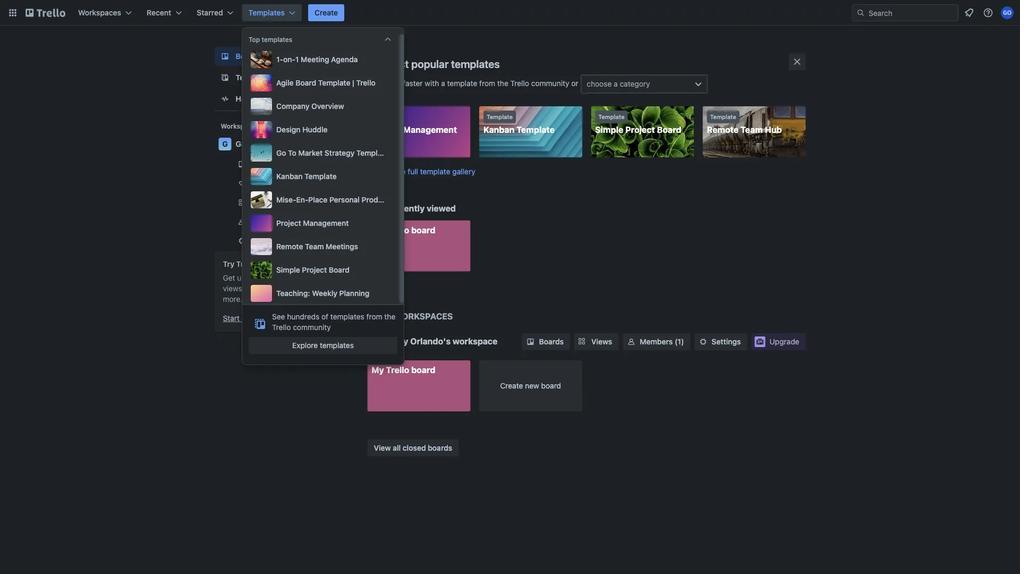Task type: describe. For each thing, give the bounding box(es) containing it.
upgrade
[[770, 337, 800, 346]]

template inside template remote team hub
[[711, 113, 737, 120]]

members for members
[[253, 217, 285, 226]]

0 vertical spatial template
[[447, 79, 478, 88]]

members (1)
[[640, 337, 684, 346]]

team inside template remote team hub
[[741, 125, 763, 135]]

1 my from the top
[[372, 225, 384, 235]]

strategy
[[325, 149, 355, 157]]

templates inside see hundreds of templates from the trello community
[[331, 312, 365, 321]]

1 horizontal spatial workspace
[[453, 336, 498, 346]]

1 my trello board from the top
[[372, 225, 436, 235]]

system
[[406, 195, 432, 204]]

starred button
[[190, 4, 240, 21]]

design huddle button
[[249, 119, 393, 140]]

kanban template
[[276, 172, 337, 181]]

get inside try trello premium get unlimited boards, all the views, unlimited automation, and more.
[[223, 273, 235, 282]]

top
[[249, 36, 260, 43]]

automation,
[[280, 284, 321, 293]]

templates inside templates dropdown button
[[249, 8, 285, 17]]

from inside see hundreds of templates from the trello community
[[367, 312, 383, 321]]

search image
[[857, 9, 865, 17]]

1 horizontal spatial community
[[531, 79, 570, 88]]

choose a category
[[587, 79, 650, 88]]

explore templates
[[292, 341, 354, 350]]

all inside try trello premium get unlimited boards, all the views, unlimited automation, and more.
[[299, 273, 306, 282]]

templates button
[[242, 4, 302, 21]]

design huddle
[[276, 125, 328, 134]]

1-on-1 meeting agenda
[[276, 55, 358, 64]]

kanban inside template kanban template
[[484, 125, 515, 135]]

collapse image
[[384, 35, 392, 44]]

1 vertical spatial template
[[420, 167, 451, 176]]

free
[[242, 314, 255, 323]]

top templates
[[249, 36, 292, 43]]

with
[[425, 79, 439, 88]]

template kanban template
[[484, 113, 555, 135]]

kanban template button
[[249, 166, 393, 187]]

management inside 'button'
[[303, 219, 349, 228]]

0 vertical spatial settings
[[253, 236, 281, 245]]

start free trial button
[[223, 313, 270, 324]]

simple inside button
[[276, 266, 300, 274]]

mise-en-place personal productivity system button
[[249, 189, 432, 211]]

1 horizontal spatial a
[[614, 79, 618, 88]]

simple project board button
[[249, 259, 393, 281]]

view all closed boards
[[374, 443, 453, 452]]

and
[[323, 284, 335, 293]]

most popular templates
[[385, 57, 500, 70]]

agile board template | trello button
[[249, 72, 393, 94]]

2 my from the top
[[372, 365, 384, 375]]

create for create
[[315, 8, 338, 17]]

templates inside templates link
[[236, 73, 272, 82]]

full
[[408, 167, 418, 176]]

weekly
[[312, 289, 338, 298]]

0 vertical spatial board
[[411, 225, 436, 235]]

project inside button
[[302, 266, 327, 274]]

0 notifications image
[[963, 6, 976, 19]]

1 horizontal spatial settings link
[[695, 333, 748, 350]]

1 horizontal spatial orlando's
[[411, 336, 451, 346]]

view
[[374, 443, 391, 452]]

boards for highlights
[[253, 160, 277, 169]]

start free trial
[[223, 314, 270, 323]]

explore templates link
[[249, 337, 398, 354]]

open information menu image
[[983, 7, 994, 18]]

remote team meetings
[[276, 242, 358, 251]]

of
[[322, 312, 329, 321]]

0 horizontal spatial gary
[[236, 140, 252, 148]]

0 horizontal spatial orlando's
[[254, 140, 289, 148]]

gallery
[[453, 167, 476, 176]]

or
[[572, 79, 579, 88]]

company
[[276, 102, 310, 111]]

project management
[[276, 219, 349, 228]]

go to market strategy template button
[[249, 142, 393, 164]]

boards for views
[[539, 337, 564, 346]]

highlights link
[[214, 175, 351, 192]]

upgrade button
[[752, 333, 806, 350]]

0 horizontal spatial g
[[222, 140, 228, 148]]

1 my trello board link from the top
[[368, 220, 471, 271]]

market
[[298, 149, 323, 157]]

recently viewed
[[389, 203, 456, 213]]

template inside go to market strategy template button
[[357, 149, 389, 157]]

overview
[[312, 102, 344, 111]]

0 horizontal spatial board
[[296, 78, 316, 87]]

hundreds
[[287, 312, 320, 321]]

more.
[[223, 295, 243, 304]]

see hundreds of templates from the trello community
[[272, 312, 396, 332]]

sm image for boards
[[525, 336, 536, 347]]

home
[[236, 94, 257, 103]]

0 vertical spatial boards
[[236, 52, 261, 61]]

huddle
[[303, 125, 328, 134]]

workspaces button
[[72, 4, 138, 21]]

browse
[[368, 167, 393, 176]]

most
[[385, 57, 409, 70]]

1 vertical spatial settings
[[712, 337, 741, 346]]

2 my trello board link from the top
[[368, 360, 471, 411]]

views for the left views link
[[253, 198, 273, 207]]

go
[[276, 149, 286, 157]]

simple project board
[[276, 266, 350, 274]]

create new board
[[500, 381, 561, 390]]

your
[[368, 311, 392, 321]]

1-
[[276, 55, 283, 64]]

mise-
[[276, 195, 296, 204]]

agile
[[276, 78, 294, 87]]

back to home image
[[26, 4, 65, 21]]

add image
[[334, 215, 346, 228]]

trello inside see hundreds of templates from the trello community
[[272, 323, 291, 332]]

template remote team hub
[[707, 113, 782, 135]]

1 horizontal spatial board
[[329, 266, 350, 274]]

template simple project board
[[596, 113, 682, 135]]

try trello premium get unlimited boards, all the views, unlimited automation, and more.
[[223, 260, 335, 304]]

new
[[525, 381, 539, 390]]

boards,
[[271, 273, 297, 282]]

1 horizontal spatial get
[[368, 79, 380, 88]]

teaching:
[[276, 289, 310, 298]]

remote inside template remote team hub
[[707, 125, 739, 135]]

planning
[[339, 289, 370, 298]]

recent
[[147, 8, 171, 17]]

1 horizontal spatial g
[[372, 335, 380, 348]]

start
[[223, 314, 240, 323]]

boards
[[428, 443, 453, 452]]

on-
[[283, 55, 296, 64]]

all inside 'button'
[[393, 443, 401, 452]]

1 vertical spatial gary orlando's workspace
[[389, 336, 498, 346]]

company overview button
[[249, 96, 393, 117]]

trello inside try trello premium get unlimited boards, all the views, unlimited automation, and more.
[[236, 260, 256, 268]]

1-on-1 meeting agenda button
[[249, 49, 393, 70]]

workspaces inside dropdown button
[[78, 8, 121, 17]]

your workspaces
[[368, 311, 453, 321]]

agile board template | trello
[[276, 78, 376, 87]]

go to market strategy template
[[276, 149, 389, 157]]

create button
[[308, 4, 345, 21]]

teaching: weekly planning
[[276, 289, 370, 298]]

views,
[[223, 284, 244, 293]]

boards link for views
[[522, 333, 570, 350]]

trello inside agile board template | trello button
[[356, 78, 376, 87]]

|
[[352, 78, 354, 87]]

en-
[[296, 195, 309, 204]]



Task type: locate. For each thing, give the bounding box(es) containing it.
company overview
[[276, 102, 344, 111]]

templates up 'top templates'
[[249, 8, 285, 17]]

1 vertical spatial all
[[393, 443, 401, 452]]

template inside kanban template button
[[305, 172, 337, 181]]

my
[[372, 225, 384, 235], [372, 365, 384, 375]]

template inside template simple project board
[[599, 113, 625, 120]]

team left hub on the top right of the page
[[741, 125, 763, 135]]

0 vertical spatial create
[[315, 8, 338, 17]]

project up browse
[[372, 125, 401, 135]]

1 vertical spatial gary
[[389, 336, 408, 346]]

sm image
[[626, 336, 637, 347]]

community down hundreds
[[293, 323, 331, 332]]

0 vertical spatial remote
[[707, 125, 739, 135]]

board image
[[219, 50, 232, 63]]

1 horizontal spatial views
[[592, 337, 613, 346]]

2 vertical spatial board
[[329, 266, 350, 274]]

1 vertical spatial members
[[640, 337, 673, 346]]

0 vertical spatial orlando's
[[254, 140, 289, 148]]

members link
[[214, 213, 351, 230]]

0 horizontal spatial sm image
[[525, 336, 536, 347]]

board
[[296, 78, 316, 87], [657, 125, 682, 135], [329, 266, 350, 274]]

0 vertical spatial my
[[372, 225, 384, 235]]

template
[[447, 79, 478, 88], [420, 167, 451, 176]]

community
[[531, 79, 570, 88], [293, 323, 331, 332]]

members left (1)
[[640, 337, 673, 346]]

0 vertical spatial all
[[299, 273, 306, 282]]

template down most popular templates
[[447, 79, 478, 88]]

from down most popular templates
[[480, 79, 496, 88]]

templates up get going faster with a template from the trello community or
[[451, 57, 500, 70]]

trial
[[257, 314, 270, 323]]

unlimited up views,
[[237, 273, 269, 282]]

1 vertical spatial my trello board
[[372, 365, 436, 375]]

1 vertical spatial my trello board link
[[368, 360, 471, 411]]

all right "view"
[[393, 443, 401, 452]]

1 vertical spatial orlando's
[[411, 336, 451, 346]]

1 horizontal spatial simple
[[596, 125, 624, 135]]

templates link
[[214, 68, 351, 87]]

0 horizontal spatial settings
[[253, 236, 281, 245]]

project down "category" on the top right of the page
[[626, 125, 655, 135]]

1 vertical spatial views link
[[575, 333, 619, 350]]

to
[[288, 149, 297, 157]]

1 vertical spatial community
[[293, 323, 331, 332]]

from down planning
[[367, 312, 383, 321]]

1 horizontal spatial kanban
[[484, 125, 515, 135]]

1 horizontal spatial gary
[[389, 336, 408, 346]]

1 horizontal spatial sm image
[[698, 336, 709, 347]]

simple down choose a category
[[596, 125, 624, 135]]

0 horizontal spatial community
[[293, 323, 331, 332]]

simple up automation, at the left of the page
[[276, 266, 300, 274]]

views link
[[214, 194, 351, 211], [575, 333, 619, 350]]

template project management
[[372, 113, 457, 135]]

settings right (1)
[[712, 337, 741, 346]]

1 horizontal spatial team
[[741, 125, 763, 135]]

0 horizontal spatial members
[[253, 217, 285, 226]]

sm image
[[525, 336, 536, 347], [698, 336, 709, 347]]

2 vertical spatial boards
[[539, 337, 564, 346]]

0 vertical spatial get
[[368, 79, 380, 88]]

Search field
[[865, 5, 958, 21]]

sm image for settings
[[698, 336, 709, 347]]

0 horizontal spatial workspaces
[[78, 8, 121, 17]]

get left going
[[368, 79, 380, 88]]

create left new
[[500, 381, 523, 390]]

popular
[[412, 57, 449, 70]]

1 vertical spatial boards link
[[214, 156, 351, 173]]

templates up home
[[236, 73, 272, 82]]

recent button
[[140, 4, 188, 21]]

0 vertical spatial team
[[741, 125, 763, 135]]

0 horizontal spatial workspace
[[291, 140, 329, 148]]

1 horizontal spatial gary orlando's workspace
[[389, 336, 498, 346]]

0 vertical spatial simple
[[596, 125, 624, 135]]

browse the full template gallery link
[[368, 167, 476, 176]]

closed
[[403, 443, 426, 452]]

the inside try trello premium get unlimited boards, all the views, unlimited automation, and more.
[[308, 273, 319, 282]]

0 horizontal spatial all
[[299, 273, 306, 282]]

boards up highlights on the left
[[253, 160, 277, 169]]

1 vertical spatial unlimited
[[246, 284, 278, 293]]

boards down top
[[236, 52, 261, 61]]

1 vertical spatial team
[[305, 242, 324, 251]]

g down your
[[372, 335, 380, 348]]

1 horizontal spatial from
[[480, 79, 496, 88]]

template board image
[[219, 71, 232, 84]]

project up automation, at the left of the page
[[302, 266, 327, 274]]

templates down see hundreds of templates from the trello community
[[320, 341, 354, 350]]

place
[[309, 195, 328, 204]]

orlando's
[[254, 140, 289, 148], [411, 336, 451, 346]]

0 vertical spatial templates
[[249, 8, 285, 17]]

0 vertical spatial board
[[296, 78, 316, 87]]

gary orlando's workspace down workspaces
[[389, 336, 498, 346]]

0 horizontal spatial kanban
[[276, 172, 303, 181]]

all up automation, at the left of the page
[[299, 273, 306, 282]]

members inside 'members' link
[[253, 217, 285, 226]]

1 vertical spatial get
[[223, 273, 235, 282]]

agenda
[[331, 55, 358, 64]]

1 vertical spatial templates
[[236, 73, 272, 82]]

from
[[480, 79, 496, 88], [367, 312, 383, 321]]

0 vertical spatial kanban
[[484, 125, 515, 135]]

1 horizontal spatial views link
[[575, 333, 619, 350]]

0 vertical spatial boards link
[[214, 47, 351, 66]]

template
[[318, 78, 351, 87], [375, 113, 401, 120], [487, 113, 513, 120], [599, 113, 625, 120], [711, 113, 737, 120], [517, 125, 555, 135], [357, 149, 389, 157], [305, 172, 337, 181]]

0 horizontal spatial gary orlando's workspace
[[236, 140, 329, 148]]

1 horizontal spatial remote
[[707, 125, 739, 135]]

simple inside template simple project board
[[596, 125, 624, 135]]

2 vertical spatial board
[[541, 381, 561, 390]]

remote inside remote team meetings "button"
[[276, 242, 303, 251]]

2 horizontal spatial board
[[657, 125, 682, 135]]

sm image up create new board
[[525, 336, 536, 347]]

hub
[[765, 125, 782, 135]]

project inside "template project management"
[[372, 125, 401, 135]]

template inside "template project management"
[[375, 113, 401, 120]]

1 vertical spatial board
[[411, 365, 436, 375]]

highlights
[[253, 179, 287, 188]]

workspaces
[[78, 8, 121, 17], [221, 122, 259, 130]]

gary down home
[[236, 140, 252, 148]]

0 horizontal spatial management
[[303, 219, 349, 228]]

workspace
[[291, 140, 329, 148], [453, 336, 498, 346]]

1 horizontal spatial members
[[640, 337, 673, 346]]

create for create new board
[[500, 381, 523, 390]]

gary orlando's workspace up 'go'
[[236, 140, 329, 148]]

try
[[223, 260, 235, 268]]

orlando's down workspaces
[[411, 336, 451, 346]]

a right choose
[[614, 79, 618, 88]]

g
[[222, 140, 228, 148], [372, 335, 380, 348]]

settings link right (1)
[[695, 333, 748, 350]]

0 horizontal spatial views
[[253, 198, 273, 207]]

1 horizontal spatial management
[[403, 125, 457, 135]]

going
[[382, 79, 401, 88]]

g down home icon
[[222, 140, 228, 148]]

management up remote team meetings "button"
[[303, 219, 349, 228]]

recently
[[389, 203, 425, 213]]

1 vertical spatial remote
[[276, 242, 303, 251]]

kanban inside button
[[276, 172, 303, 181]]

0 horizontal spatial remote
[[276, 242, 303, 251]]

simple
[[596, 125, 624, 135], [276, 266, 300, 274]]

1 horizontal spatial settings
[[712, 337, 741, 346]]

members for members (1)
[[640, 337, 673, 346]]

settings
[[253, 236, 281, 245], [712, 337, 741, 346]]

0 horizontal spatial simple
[[276, 266, 300, 274]]

0 vertical spatial community
[[531, 79, 570, 88]]

remote left hub on the top right of the page
[[707, 125, 739, 135]]

project management button
[[249, 213, 393, 234]]

template inside agile board template | trello button
[[318, 78, 351, 87]]

(1)
[[675, 337, 684, 346]]

1 vertical spatial g
[[372, 335, 380, 348]]

1 vertical spatial views
[[592, 337, 613, 346]]

2 my trello board from the top
[[372, 365, 436, 375]]

boards link down 'top templates'
[[214, 47, 351, 66]]

1 vertical spatial management
[[303, 219, 349, 228]]

unlimited
[[237, 273, 269, 282], [246, 284, 278, 293]]

productivity
[[362, 195, 404, 204]]

get going faster with a template from the trello community or
[[368, 79, 581, 88]]

menu
[[249, 49, 432, 304]]

community inside see hundreds of templates from the trello community
[[293, 323, 331, 332]]

0 horizontal spatial from
[[367, 312, 383, 321]]

1 horizontal spatial create
[[500, 381, 523, 390]]

remote team meetings button
[[249, 236, 393, 257]]

settings up premium
[[253, 236, 281, 245]]

faster
[[403, 79, 423, 88]]

templates
[[249, 8, 285, 17], [236, 73, 272, 82]]

boards link up new
[[522, 333, 570, 350]]

project down "mise-"
[[276, 219, 301, 228]]

0 vertical spatial gary
[[236, 140, 252, 148]]

kanban down get going faster with a template from the trello community or
[[484, 125, 515, 135]]

boards
[[236, 52, 261, 61], [253, 160, 277, 169], [539, 337, 564, 346]]

management up browse the full template gallery
[[403, 125, 457, 135]]

project
[[372, 125, 401, 135], [626, 125, 655, 135], [276, 219, 301, 228], [302, 266, 327, 274]]

get up views,
[[223, 273, 235, 282]]

team up simple project board at left top
[[305, 242, 324, 251]]

project inside template simple project board
[[626, 125, 655, 135]]

1 horizontal spatial workspaces
[[221, 122, 259, 130]]

the inside see hundreds of templates from the trello community
[[385, 312, 396, 321]]

0 horizontal spatial team
[[305, 242, 324, 251]]

gary orlando (garyorlando) image
[[1002, 6, 1014, 19]]

1 vertical spatial create
[[500, 381, 523, 390]]

create inside button
[[315, 8, 338, 17]]

teaching: weekly planning button
[[249, 283, 393, 304]]

category
[[620, 79, 650, 88]]

0 vertical spatial workspaces
[[78, 8, 121, 17]]

members down "mise-"
[[253, 217, 285, 226]]

views for right views link
[[592, 337, 613, 346]]

0 vertical spatial management
[[403, 125, 457, 135]]

mise-en-place personal productivity system
[[276, 195, 432, 204]]

team inside "button"
[[305, 242, 324, 251]]

0 vertical spatial views
[[253, 198, 273, 207]]

viewed
[[427, 203, 456, 213]]

board inside template simple project board
[[657, 125, 682, 135]]

1 vertical spatial boards
[[253, 160, 277, 169]]

a
[[441, 79, 445, 88], [614, 79, 618, 88]]

0 vertical spatial unlimited
[[237, 273, 269, 282]]

personal
[[330, 195, 360, 204]]

0 vertical spatial from
[[480, 79, 496, 88]]

management inside "template project management"
[[403, 125, 457, 135]]

primary element
[[0, 0, 1021, 26]]

0 vertical spatial views link
[[214, 194, 351, 211]]

project inside 'button'
[[276, 219, 301, 228]]

0 horizontal spatial views link
[[214, 194, 351, 211]]

1 vertical spatial workspaces
[[221, 122, 259, 130]]

template right full
[[420, 167, 451, 176]]

meetings
[[326, 242, 358, 251]]

1 vertical spatial kanban
[[276, 172, 303, 181]]

templates right of
[[331, 312, 365, 321]]

home image
[[219, 92, 232, 105]]

0 vertical spatial workspace
[[291, 140, 329, 148]]

1 vertical spatial board
[[657, 125, 682, 135]]

boards up new
[[539, 337, 564, 346]]

1 horizontal spatial all
[[393, 443, 401, 452]]

gary
[[236, 140, 252, 148], [389, 336, 408, 346]]

workspaces
[[394, 311, 453, 321]]

home link
[[214, 89, 351, 108]]

menu containing 1-on-1 meeting agenda
[[249, 49, 432, 304]]

view all closed boards button
[[368, 439, 459, 456]]

templates up "1-"
[[262, 36, 292, 43]]

1 vertical spatial workspace
[[453, 336, 498, 346]]

0 horizontal spatial create
[[315, 8, 338, 17]]

0 horizontal spatial a
[[441, 79, 445, 88]]

team
[[741, 125, 763, 135], [305, 242, 324, 251]]

meeting
[[301, 55, 329, 64]]

boards link
[[214, 47, 351, 66], [214, 156, 351, 173], [522, 333, 570, 350]]

0 horizontal spatial settings link
[[214, 232, 351, 249]]

boards link up the highlights link
[[214, 156, 351, 173]]

settings link down 'members' link
[[214, 232, 351, 249]]

explore
[[292, 341, 318, 350]]

browse the full template gallery
[[368, 167, 476, 176]]

views link up 'members' link
[[214, 194, 351, 211]]

gary down your workspaces
[[389, 336, 408, 346]]

orlando's up 'go'
[[254, 140, 289, 148]]

a right with at the top left of page
[[441, 79, 445, 88]]

0 vertical spatial my trello board
[[372, 225, 436, 235]]

2 sm image from the left
[[698, 336, 709, 347]]

unlimited down boards, on the top of the page
[[246, 284, 278, 293]]

premium
[[258, 260, 290, 268]]

design
[[276, 125, 301, 134]]

community left or
[[531, 79, 570, 88]]

remote up premium
[[276, 242, 303, 251]]

sm image right (1)
[[698, 336, 709, 347]]

boards link for highlights
[[214, 156, 351, 173]]

create up 1-on-1 meeting agenda button on the top left of the page
[[315, 8, 338, 17]]

0 vertical spatial settings link
[[214, 232, 351, 249]]

views down highlights on the left
[[253, 198, 273, 207]]

kanban down to
[[276, 172, 303, 181]]

views link left sm icon
[[575, 333, 619, 350]]

0 vertical spatial gary orlando's workspace
[[236, 140, 329, 148]]

1 vertical spatial from
[[367, 312, 383, 321]]

1 sm image from the left
[[525, 336, 536, 347]]

gary orlando's workspace
[[236, 140, 329, 148], [389, 336, 498, 346]]

views left sm icon
[[592, 337, 613, 346]]



Task type: vqa. For each thing, say whether or not it's contained in the screenshot.
Communications
no



